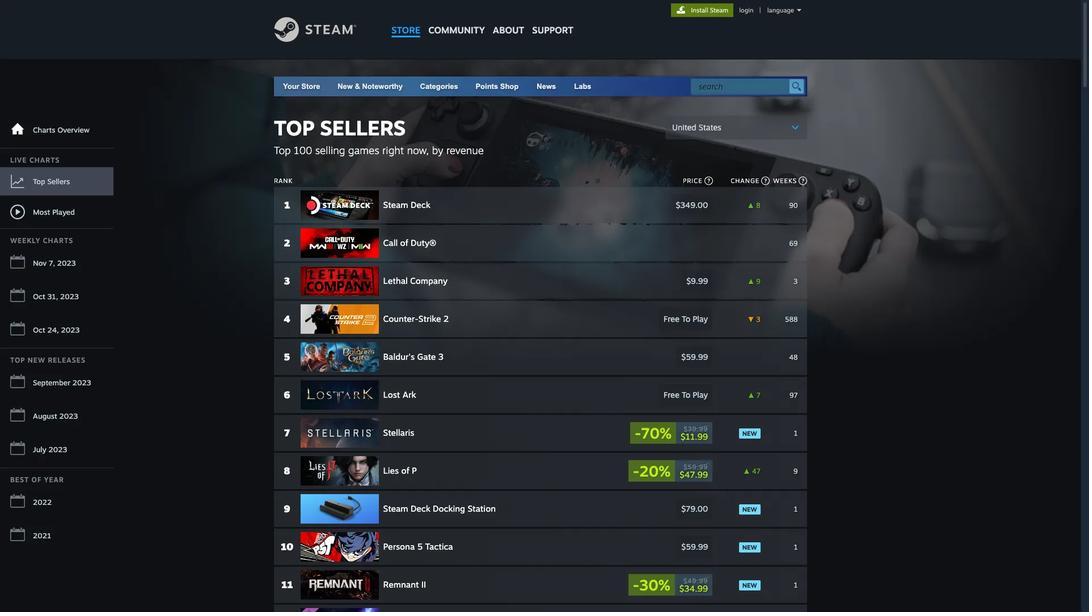 Task type: locate. For each thing, give the bounding box(es) containing it.
5 left tactica
[[418, 542, 423, 553]]

labs
[[574, 82, 592, 91]]

1 vertical spatial oct
[[33, 326, 45, 335]]

play down '$9.99'
[[693, 314, 709, 324]]

3
[[284, 275, 290, 287], [794, 277, 798, 286], [757, 315, 761, 324], [439, 352, 444, 363]]

0 horizontal spatial sellers
[[47, 177, 70, 186]]

steam for 1
[[384, 200, 409, 211]]

▲ left 97
[[749, 391, 755, 400]]

charts for nov
[[43, 237, 73, 245]]

steam deck docking station link
[[301, 495, 583, 524]]

0 vertical spatial 2
[[284, 237, 290, 249]]

2023 down releases
[[72, 379, 91, 388]]

2023 right the august on the left
[[59, 412, 78, 421]]

top down live charts
[[33, 177, 45, 186]]

free to play for 6
[[664, 390, 709, 400]]

5 down 4
[[284, 351, 291, 363]]

labs link
[[565, 77, 601, 96]]

1 vertical spatial top sellers
[[33, 177, 70, 186]]

play up $39.99
[[693, 390, 709, 400]]

1 for 7
[[795, 429, 798, 438]]

69
[[790, 239, 798, 248]]

0 vertical spatial free to play
[[664, 314, 709, 324]]

- for 70%
[[635, 425, 642, 443]]

sellers up most played link
[[47, 177, 70, 186]]

9 up 10
[[284, 503, 291, 515]]

1 vertical spatial $59.99
[[684, 463, 709, 471]]

30%
[[640, 577, 671, 595]]

united
[[673, 123, 697, 132]]

1 vertical spatial 0
[[757, 353, 761, 362]]

by
[[432, 144, 444, 157]]

1 vertical spatial 8
[[284, 465, 291, 477]]

steam deck docking station
[[384, 504, 496, 515]]

1 for 9
[[795, 505, 798, 514]]

to for 6
[[682, 390, 691, 400]]

play for 4
[[693, 314, 709, 324]]

1 vertical spatial to
[[682, 390, 691, 400]]

|
[[760, 6, 761, 14]]

september 2023
[[33, 379, 91, 388]]

3 up 4
[[284, 275, 290, 287]]

top
[[274, 115, 315, 141], [274, 144, 291, 157], [33, 177, 45, 186], [10, 356, 25, 365]]

support
[[532, 24, 574, 36]]

about
[[493, 24, 525, 36]]

1 horizontal spatial 2
[[444, 314, 449, 325]]

oct for oct 31, 2023
[[33, 292, 45, 301]]

new for 7
[[743, 430, 758, 438]]

to up $39.99
[[682, 390, 691, 400]]

1 free from the top
[[664, 314, 680, 324]]

august
[[33, 412, 57, 421]]

docking
[[433, 504, 466, 515]]

steam up persona
[[384, 504, 409, 515]]

lost ark link
[[301, 381, 583, 410]]

to down '$9.99'
[[682, 314, 691, 324]]

2 play from the top
[[693, 390, 709, 400]]

news link
[[528, 77, 565, 96]]

1 play from the top
[[693, 314, 709, 324]]

free to play down '$9.99'
[[664, 314, 709, 324]]

1 horizontal spatial 5
[[418, 542, 423, 553]]

$39.99 $11.99
[[681, 425, 709, 442]]

oct 31, 2023 link
[[0, 281, 114, 313]]

steam right install
[[710, 6, 729, 14]]

$59.99 $47.99
[[680, 463, 709, 480]]

▲ 47
[[744, 467, 761, 476]]

free to play up $39.99
[[664, 390, 709, 400]]

1 vertical spatial free to play
[[664, 390, 709, 400]]

1 deck from the top
[[411, 200, 431, 211]]

2 deck from the top
[[411, 504, 431, 515]]

9 right 47
[[794, 467, 798, 476]]

0 horizontal spatial 5
[[284, 351, 291, 363]]

weeks
[[774, 177, 797, 185]]

$11.99
[[681, 432, 709, 442]]

login | language
[[740, 6, 795, 14]]

2 horizontal spatial 9
[[794, 467, 798, 476]]

charts up "top sellers" link
[[29, 156, 60, 165]]

2 vertical spatial steam
[[384, 504, 409, 515]]

top sellers up the selling
[[274, 115, 406, 141]]

0 vertical spatial 7
[[757, 391, 761, 400]]

0 left 48
[[757, 353, 761, 362]]

2022
[[33, 498, 52, 507]]

deck
[[411, 200, 431, 211], [411, 504, 431, 515]]

▲ for 1
[[748, 201, 755, 210]]

new & noteworthy link
[[338, 82, 403, 91]]

1 vertical spatial 2
[[444, 314, 449, 325]]

0 vertical spatial deck
[[411, 200, 431, 211]]

install steam
[[691, 6, 729, 14]]

1 vertical spatial -
[[633, 463, 640, 481]]

3 right 'gate'
[[439, 352, 444, 363]]

2 free from the top
[[664, 390, 680, 400]]

2 vertical spatial charts
[[43, 237, 73, 245]]

charts for top
[[29, 156, 60, 165]]

top up 100
[[274, 115, 315, 141]]

1 vertical spatial play
[[693, 390, 709, 400]]

2 free to play from the top
[[664, 390, 709, 400]]

0 for 5
[[757, 353, 761, 362]]

▲ for 3
[[748, 277, 755, 286]]

0 horizontal spatial top sellers
[[33, 177, 70, 186]]

0 horizontal spatial 2
[[284, 237, 290, 249]]

most
[[33, 207, 50, 217]]

▼
[[748, 315, 755, 324]]

categories
[[420, 82, 458, 91]]

▲ for 6
[[749, 391, 755, 400]]

united states
[[673, 123, 722, 132]]

duty®
[[411, 238, 437, 249]]

2 vertical spatial $59.99
[[682, 543, 709, 552]]

$59.99 for 10
[[682, 543, 709, 552]]

top new releases
[[10, 356, 86, 365]]

0 vertical spatial 9
[[757, 277, 761, 286]]

remnant
[[384, 580, 419, 591]]

top sellers down live charts
[[33, 177, 70, 186]]

sellers up games
[[320, 115, 406, 141]]

play
[[693, 314, 709, 324], [693, 390, 709, 400]]

2 0 from the top
[[757, 353, 761, 362]]

1 vertical spatial steam
[[384, 200, 409, 211]]

1 vertical spatial sellers
[[47, 177, 70, 186]]

shop
[[500, 82, 519, 91]]

lies of p link
[[301, 457, 583, 486]]

1 vertical spatial deck
[[411, 504, 431, 515]]

0 horizontal spatial 7
[[285, 427, 290, 439]]

2023 right "7,"
[[57, 259, 76, 268]]

points
[[476, 82, 498, 91]]

lethal company
[[384, 276, 448, 287]]

0 horizontal spatial 9
[[284, 503, 291, 515]]

0 vertical spatial free
[[664, 314, 680, 324]]

1 vertical spatial free
[[664, 390, 680, 400]]

1 for 11
[[795, 581, 798, 590]]

sellers
[[320, 115, 406, 141], [47, 177, 70, 186]]

24,
[[47, 326, 59, 335]]

lethal company link
[[301, 267, 583, 296]]

2 vertical spatial 9
[[284, 503, 291, 515]]

charts overview
[[33, 125, 90, 135]]

0 vertical spatial -
[[635, 425, 642, 443]]

gate
[[418, 352, 436, 363]]

1 horizontal spatial 7
[[757, 391, 761, 400]]

2 oct from the top
[[33, 326, 45, 335]]

login
[[740, 6, 754, 14]]

free for 6
[[664, 390, 680, 400]]

0 vertical spatial sellers
[[320, 115, 406, 141]]

your store
[[283, 82, 320, 91]]

oct for oct 24, 2023
[[33, 326, 45, 335]]

1 oct from the top
[[33, 292, 45, 301]]

top 100 selling games right now, by revenue
[[274, 144, 484, 157]]

played
[[52, 207, 75, 217]]

▲ left 47
[[744, 467, 751, 476]]

stellaris
[[384, 428, 415, 439]]

top sellers
[[274, 115, 406, 141], [33, 177, 70, 186]]

5
[[284, 351, 291, 363], [418, 542, 423, 553]]

1 to from the top
[[682, 314, 691, 324]]

0 vertical spatial charts
[[33, 125, 55, 135]]

0 left 69
[[757, 239, 761, 248]]

8
[[757, 201, 761, 210], [284, 465, 291, 477]]

best of year
[[10, 476, 64, 485]]

▲ down change
[[748, 201, 755, 210]]

3 right ▼
[[757, 315, 761, 324]]

47
[[753, 467, 761, 476]]

steam
[[710, 6, 729, 14], [384, 200, 409, 211], [384, 504, 409, 515]]

oct left the 31, on the top of page
[[33, 292, 45, 301]]

of right 'call' on the left of page
[[401, 238, 409, 249]]

deck left docking
[[411, 504, 431, 515]]

of
[[401, 238, 409, 249], [402, 466, 410, 477], [32, 476, 42, 485]]

10
[[281, 541, 294, 553]]

1 vertical spatial 5
[[418, 542, 423, 553]]

new for 10
[[743, 544, 758, 552]]

oct left 24,
[[33, 326, 45, 335]]

2 to from the top
[[682, 390, 691, 400]]

7 left 97
[[757, 391, 761, 400]]

steam up 'call' on the left of page
[[384, 200, 409, 211]]

1 free to play from the top
[[664, 314, 709, 324]]

persona 5 tactica link
[[301, 533, 583, 562]]

9
[[757, 277, 761, 286], [794, 467, 798, 476], [284, 503, 291, 515]]

1 horizontal spatial top sellers
[[274, 115, 406, 141]]

store link
[[388, 0, 425, 41]]

top left 100
[[274, 144, 291, 157]]

$349.00
[[676, 200, 709, 210]]

now,
[[407, 144, 429, 157]]

of left p
[[402, 466, 410, 477]]

7 down 6
[[285, 427, 290, 439]]

0 vertical spatial to
[[682, 314, 691, 324]]

charts up nov 7, 2023
[[43, 237, 73, 245]]

9 up '▼ 3'
[[757, 277, 761, 286]]

0 vertical spatial 5
[[284, 351, 291, 363]]

1 vertical spatial charts
[[29, 156, 60, 165]]

0 vertical spatial play
[[693, 314, 709, 324]]

&
[[355, 82, 360, 91]]

2021
[[33, 532, 51, 541]]

$59.99 inside the $59.99 $47.99
[[684, 463, 709, 471]]

0 vertical spatial 0
[[757, 239, 761, 248]]

$39.99
[[684, 425, 709, 433]]

0 vertical spatial oct
[[33, 292, 45, 301]]

charts left overview on the top
[[33, 125, 55, 135]]

4
[[284, 313, 291, 325]]

2 vertical spatial -
[[633, 577, 640, 595]]

oct 31, 2023
[[33, 292, 79, 301]]

0 vertical spatial $59.99
[[682, 352, 709, 362]]

▲ up ▼
[[748, 277, 755, 286]]

july 2023 link
[[0, 435, 114, 466]]

steam for 9
[[384, 504, 409, 515]]

1 0 from the top
[[757, 239, 761, 248]]

july
[[33, 446, 46, 455]]

deck up duty®
[[411, 200, 431, 211]]

$9.99
[[687, 276, 709, 286]]

2023 inside "link"
[[59, 412, 78, 421]]

company
[[411, 276, 448, 287]]

1 horizontal spatial 8
[[757, 201, 761, 210]]

your
[[283, 82, 299, 91]]

lost ark
[[384, 390, 417, 401]]



Task type: vqa. For each thing, say whether or not it's contained in the screenshot.
Action to the right
no



Task type: describe. For each thing, give the bounding box(es) containing it.
lost
[[384, 390, 401, 401]]

points shop link
[[467, 77, 528, 96]]

rank
[[274, 177, 293, 185]]

tactica
[[426, 542, 454, 553]]

▲ 8
[[748, 201, 761, 210]]

new for 11
[[743, 582, 758, 590]]

best
[[10, 476, 29, 485]]

persona
[[384, 542, 415, 553]]

2022 link
[[0, 487, 114, 519]]

call
[[384, 238, 398, 249]]

deck for 9
[[411, 504, 431, 515]]

free to play for 4
[[664, 314, 709, 324]]

persona 5 tactica
[[384, 542, 454, 553]]

of right the best
[[32, 476, 42, 485]]

588
[[786, 315, 798, 324]]

0 horizontal spatial 8
[[284, 465, 291, 477]]

0 vertical spatial top sellers
[[274, 115, 406, 141]]

1 horizontal spatial 9
[[757, 277, 761, 286]]

1 vertical spatial 9
[[794, 467, 798, 476]]

counter-strike 2 link
[[301, 305, 583, 334]]

-30%
[[633, 577, 671, 595]]

counter-strike 2
[[384, 314, 449, 325]]

- for 30%
[[633, 577, 640, 595]]

lethal
[[384, 276, 408, 287]]

-20%
[[633, 463, 671, 481]]

install steam link
[[671, 3, 734, 17]]

revenue
[[447, 144, 484, 157]]

48
[[790, 353, 798, 362]]

oct 24, 2023 link
[[0, 315, 114, 346]]

community
[[429, 24, 485, 36]]

weekly
[[10, 237, 41, 245]]

september
[[33, 379, 70, 388]]

0 for 2
[[757, 239, 761, 248]]

▲ for 8
[[744, 467, 751, 476]]

september 2023 link
[[0, 368, 114, 399]]

▼ 3
[[748, 315, 761, 324]]

login link
[[737, 6, 756, 14]]

$47.99
[[680, 470, 709, 480]]

august 2023 link
[[0, 401, 114, 432]]

remnant ii
[[384, 580, 427, 591]]

right
[[383, 144, 404, 157]]

strike
[[419, 314, 442, 325]]

support link
[[529, 0, 578, 39]]

station
[[468, 504, 496, 515]]

2021 link
[[0, 521, 114, 552]]

$59.99 for 5
[[682, 352, 709, 362]]

year
[[44, 476, 64, 485]]

of for 2
[[401, 238, 409, 249]]

ark
[[403, 390, 417, 401]]

top sellers link
[[0, 167, 114, 196]]

0 vertical spatial 8
[[757, 201, 761, 210]]

- for 20%
[[633, 463, 640, 481]]

0 vertical spatial steam
[[710, 6, 729, 14]]

july 2023
[[33, 446, 67, 455]]

7,
[[49, 259, 55, 268]]

play for 6
[[693, 390, 709, 400]]

6
[[284, 389, 291, 401]]

live
[[10, 156, 27, 165]]

$79.00
[[682, 505, 709, 514]]

2023 right 24,
[[61, 326, 80, 335]]

1 horizontal spatial sellers
[[320, 115, 406, 141]]

▲ 9
[[748, 277, 761, 286]]

p
[[412, 466, 417, 477]]

steam deck
[[384, 200, 431, 211]]

about link
[[489, 0, 529, 39]]

states
[[699, 123, 722, 132]]

noteworthy
[[362, 82, 403, 91]]

top up september 2023 link
[[10, 356, 25, 365]]

-70%
[[635, 425, 672, 443]]

price
[[683, 177, 703, 185]]

3 down 69
[[794, 277, 798, 286]]

ii
[[422, 580, 427, 591]]

nov 7, 2023 link
[[0, 248, 114, 279]]

100
[[294, 144, 312, 157]]

overview
[[57, 125, 90, 135]]

deck for 1
[[411, 200, 431, 211]]

2023 right july
[[49, 446, 67, 455]]

weekly charts
[[10, 237, 73, 245]]

language
[[768, 6, 795, 14]]

to for 4
[[682, 314, 691, 324]]

free for 4
[[664, 314, 680, 324]]

selling
[[315, 144, 345, 157]]

lies
[[384, 466, 399, 477]]

new & noteworthy
[[338, 82, 403, 91]]

remnant ii link
[[301, 571, 583, 600]]

90
[[790, 201, 798, 210]]

new for 9
[[743, 506, 758, 514]]

store
[[301, 82, 320, 91]]

oct 24, 2023
[[33, 326, 80, 335]]

1 for 10
[[795, 543, 798, 552]]

steam deck link
[[301, 191, 583, 220]]

20%
[[640, 463, 671, 481]]

nov 7, 2023
[[33, 259, 76, 268]]

install
[[691, 6, 709, 14]]

$49.99
[[684, 577, 709, 585]]

2023 right the 31, on the top of page
[[60, 292, 79, 301]]

of for 8
[[402, 466, 410, 477]]

games
[[348, 144, 379, 157]]

search text field
[[699, 79, 787, 94]]

1 vertical spatial 7
[[285, 427, 290, 439]]

lies of p
[[384, 466, 417, 477]]

call of duty®
[[384, 238, 437, 249]]

baldur's gate 3
[[384, 352, 444, 363]]

▲ 7
[[749, 391, 761, 400]]



